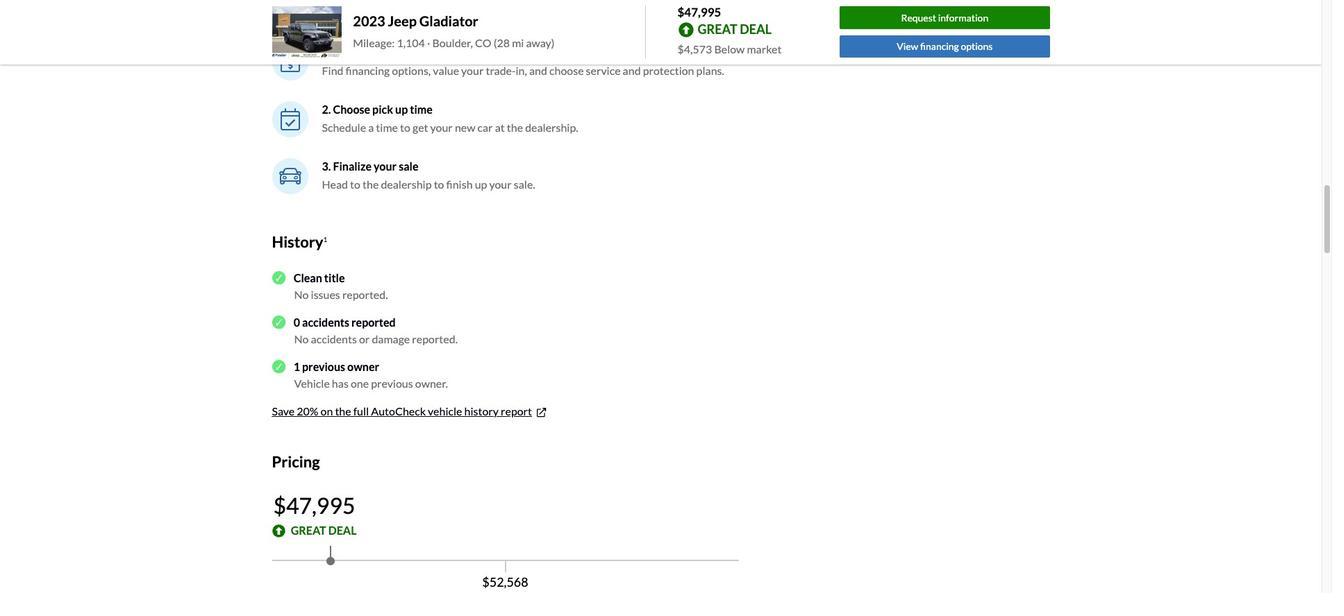 Task type: describe. For each thing, give the bounding box(es) containing it.
how
[[417, 9, 446, 28]]

1 and from the left
[[529, 64, 547, 77]]

mi
[[512, 36, 524, 50]]

options
[[961, 41, 993, 52]]

1 previous owner
[[294, 360, 379, 374]]

accidents for 0
[[302, 316, 349, 329]]

1 vertical spatial time
[[376, 121, 398, 134]]

no issues reported.
[[294, 288, 388, 301]]

clean title
[[294, 271, 345, 285]]

vehicle has one previous owner.
[[294, 377, 448, 390]]

2. choose pick up time schedule a time to get your new car at the dealership.
[[322, 103, 578, 134]]

gladiator
[[419, 13, 478, 29]]

plans.
[[696, 64, 724, 77]]

view
[[897, 41, 919, 52]]

boulder,
[[432, 36, 473, 50]]

$52,568
[[482, 575, 528, 591]]

$4,573 below market
[[678, 42, 782, 55]]

financing inside button
[[920, 41, 959, 52]]

2023
[[353, 13, 385, 29]]

owner
[[347, 360, 379, 374]]

your right value
[[461, 64, 484, 77]]

financing inside 1. build your deal | find financing options, value your trade-in, and choose service and protection plans.
[[346, 64, 390, 77]]

reported
[[352, 316, 396, 329]]

in,
[[516, 64, 527, 77]]

$47,995 for great deal
[[273, 493, 355, 520]]

ready to buy? here's how it works.
[[272, 9, 508, 28]]

·
[[427, 36, 430, 50]]

request information
[[901, 12, 989, 23]]

1 vertical spatial deal
[[328, 525, 357, 538]]

no accidents or damage reported.
[[294, 333, 458, 346]]

view financing options button
[[840, 35, 1050, 58]]

view financing options
[[897, 41, 993, 52]]

request information button
[[840, 6, 1050, 29]]

2 and from the left
[[623, 64, 641, 77]]

1. build your deal | find financing options, value your trade-in, and choose service and protection plans.
[[322, 46, 724, 77]]

0
[[294, 316, 300, 329]]

head
[[322, 178, 348, 191]]

save 20% on the full autocheck vehicle history report link
[[272, 405, 548, 420]]

great
[[698, 21, 738, 37]]

works.
[[462, 9, 508, 28]]

1.
[[322, 46, 331, 59]]

to left buy?
[[318, 9, 333, 28]]

full
[[353, 405, 369, 418]]

choose
[[333, 103, 370, 116]]

$4,573
[[678, 42, 712, 55]]

ready
[[272, 9, 315, 28]]

deal inside 1. build your deal | find financing options, value your trade-in, and choose service and protection plans.
[[386, 46, 407, 59]]

0 vertical spatial previous
[[302, 360, 345, 374]]

new
[[455, 121, 475, 134]]

market
[[747, 42, 782, 55]]

1 horizontal spatial time
[[410, 103, 433, 116]]

your right build
[[361, 46, 384, 59]]

vehicle
[[428, 405, 462, 418]]

get
[[413, 121, 428, 134]]

report
[[501, 405, 532, 418]]

1 vertical spatial previous
[[371, 377, 413, 390]]

1 inside 'history 1'
[[323, 235, 327, 244]]

co
[[475, 36, 492, 50]]

vehicle
[[294, 377, 330, 390]]

2023 jeep gladiator mileage: 1,104 · boulder, co (28 mi away)
[[353, 13, 555, 50]]

choose
[[549, 64, 584, 77]]

buy?
[[335, 9, 367, 28]]

request
[[901, 12, 936, 23]]

trade-
[[486, 64, 516, 77]]

save 20% on the full autocheck vehicle history report image
[[535, 406, 548, 420]]

jeep
[[388, 13, 417, 29]]

away)
[[526, 36, 555, 50]]

vdpcheck image for clean title
[[272, 272, 285, 285]]

1,104
[[397, 36, 425, 50]]

save
[[272, 405, 295, 418]]

great deal
[[291, 525, 357, 538]]

your left sale
[[374, 160, 397, 173]]

the inside 2. choose pick up time schedule a time to get your new car at the dealership.
[[507, 121, 523, 134]]

history 1
[[272, 233, 327, 251]]



Task type: locate. For each thing, give the bounding box(es) containing it.
the right at
[[507, 121, 523, 134]]

0 vertical spatial time
[[410, 103, 433, 116]]

pick
[[372, 103, 393, 116]]

to down the finalize
[[350, 178, 361, 191]]

your inside 2. choose pick up time schedule a time to get your new car at the dealership.
[[430, 121, 453, 134]]

title
[[324, 271, 345, 285]]

or
[[359, 333, 370, 346]]

finish
[[446, 178, 473, 191]]

deal
[[740, 21, 772, 37]]

no
[[294, 288, 309, 301], [294, 333, 309, 346]]

up inside 2. choose pick up time schedule a time to get your new car at the dealership.
[[395, 103, 408, 116]]

finalize
[[333, 160, 372, 173]]

vdpcheck image
[[272, 272, 285, 285], [272, 316, 285, 330]]

1 vdpcheck image from the top
[[272, 272, 285, 285]]

no down 0
[[294, 333, 309, 346]]

has
[[332, 377, 349, 390]]

no down clean
[[294, 288, 309, 301]]

0 horizontal spatial and
[[529, 64, 547, 77]]

up right pick
[[395, 103, 408, 116]]

and
[[529, 64, 547, 77], [623, 64, 641, 77]]

find
[[322, 64, 343, 77]]

options,
[[392, 64, 431, 77]]

1 horizontal spatial 1
[[323, 235, 327, 244]]

protection
[[643, 64, 694, 77]]

0 vertical spatial financing
[[920, 41, 959, 52]]

$47,995
[[678, 5, 721, 19], [273, 493, 355, 520]]

3.
[[322, 160, 331, 173]]

history
[[272, 233, 323, 251]]

dealership.
[[525, 121, 578, 134]]

1 vertical spatial reported.
[[412, 333, 458, 346]]

clean
[[294, 271, 322, 285]]

2 horizontal spatial the
[[507, 121, 523, 134]]

financing
[[920, 41, 959, 52], [346, 64, 390, 77]]

1 horizontal spatial and
[[623, 64, 641, 77]]

0 horizontal spatial reported.
[[342, 288, 388, 301]]

|
[[409, 46, 413, 59]]

one
[[351, 377, 369, 390]]

3. finalize your sale head to the dealership to finish up your sale.
[[322, 160, 535, 191]]

1 horizontal spatial deal
[[386, 46, 407, 59]]

0 vertical spatial vdpcheck image
[[272, 272, 285, 285]]

0 vertical spatial 1
[[323, 235, 327, 244]]

service
[[586, 64, 621, 77]]

0 vertical spatial accidents
[[302, 316, 349, 329]]

sale.
[[514, 178, 535, 191]]

the
[[507, 121, 523, 134], [363, 178, 379, 191], [335, 405, 351, 418]]

1 up clean title
[[323, 235, 327, 244]]

vdpcheck image
[[272, 361, 285, 374]]

0 vertical spatial up
[[395, 103, 408, 116]]

1 vertical spatial financing
[[346, 64, 390, 77]]

1 vertical spatial $47,995
[[273, 493, 355, 520]]

1 vertical spatial the
[[363, 178, 379, 191]]

no for no accidents or damage reported.
[[294, 333, 309, 346]]

on
[[321, 405, 333, 418]]

1 vertical spatial vdpcheck image
[[272, 316, 285, 330]]

1
[[323, 235, 327, 244], [294, 360, 300, 374]]

vdpcheck image left clean
[[272, 272, 285, 285]]

1 horizontal spatial the
[[363, 178, 379, 191]]

0 horizontal spatial deal
[[328, 525, 357, 538]]

2023 jeep gladiator image
[[272, 6, 342, 58]]

0 horizontal spatial the
[[335, 405, 351, 418]]

deal
[[386, 46, 407, 59], [328, 525, 357, 538]]

1 right vdpcheck image
[[294, 360, 300, 374]]

car
[[478, 121, 493, 134]]

1 horizontal spatial $47,995
[[678, 5, 721, 19]]

to left get
[[400, 121, 410, 134]]

2 vdpcheck image from the top
[[272, 316, 285, 330]]

1 no from the top
[[294, 288, 309, 301]]

reported.
[[342, 288, 388, 301], [412, 333, 458, 346]]

to left finish
[[434, 178, 444, 191]]

time right the a
[[376, 121, 398, 134]]

0 horizontal spatial $47,995
[[273, 493, 355, 520]]

1 horizontal spatial reported.
[[412, 333, 458, 346]]

to
[[318, 9, 333, 28], [400, 121, 410, 134], [350, 178, 361, 191], [434, 178, 444, 191]]

previous up autocheck
[[371, 377, 413, 390]]

financing down request information "button"
[[920, 41, 959, 52]]

financing down mileage:
[[346, 64, 390, 77]]

a
[[368, 121, 374, 134]]

0 accidents reported
[[294, 316, 396, 329]]

your
[[361, 46, 384, 59], [461, 64, 484, 77], [430, 121, 453, 134], [374, 160, 397, 173], [489, 178, 512, 191]]

autocheck
[[371, 405, 426, 418]]

1 vertical spatial up
[[475, 178, 487, 191]]

accidents down 0 accidents reported
[[311, 333, 357, 346]]

pricing
[[272, 453, 320, 472]]

accidents
[[302, 316, 349, 329], [311, 333, 357, 346]]

information
[[938, 12, 989, 23]]

the inside 3. finalize your sale head to the dealership to finish up your sale.
[[363, 178, 379, 191]]

20%
[[297, 405, 318, 418]]

0 vertical spatial deal
[[386, 46, 407, 59]]

your left sale. on the left of the page
[[489, 178, 512, 191]]

your right get
[[430, 121, 453, 134]]

deal right great
[[328, 525, 357, 538]]

1 horizontal spatial financing
[[920, 41, 959, 52]]

0 vertical spatial reported.
[[342, 288, 388, 301]]

great
[[291, 525, 326, 538]]

previous up vehicle
[[302, 360, 345, 374]]

here's
[[370, 9, 414, 28]]

great deal
[[698, 21, 772, 37]]

and right service
[[623, 64, 641, 77]]

vdpcheck image for 0 accidents reported
[[272, 316, 285, 330]]

0 horizontal spatial time
[[376, 121, 398, 134]]

sale
[[399, 160, 418, 173]]

up
[[395, 103, 408, 116], [475, 178, 487, 191]]

to inside 2. choose pick up time schedule a time to get your new car at the dealership.
[[400, 121, 410, 134]]

reported. up 'reported'
[[342, 288, 388, 301]]

accidents down the "issues"
[[302, 316, 349, 329]]

1 vertical spatial no
[[294, 333, 309, 346]]

0 vertical spatial the
[[507, 121, 523, 134]]

build
[[333, 46, 359, 59]]

2 vertical spatial the
[[335, 405, 351, 418]]

$47,995 for $4,573
[[678, 5, 721, 19]]

dealership
[[381, 178, 432, 191]]

and right in,
[[529, 64, 547, 77]]

vdpcheck image left 0
[[272, 316, 285, 330]]

0 horizontal spatial financing
[[346, 64, 390, 77]]

the right on
[[335, 405, 351, 418]]

time
[[410, 103, 433, 116], [376, 121, 398, 134]]

value
[[433, 64, 459, 77]]

up inside 3. finalize your sale head to the dealership to finish up your sale.
[[475, 178, 487, 191]]

no for no issues reported.
[[294, 288, 309, 301]]

up right finish
[[475, 178, 487, 191]]

2 no from the top
[[294, 333, 309, 346]]

the down the finalize
[[363, 178, 379, 191]]

owner.
[[415, 377, 448, 390]]

time up get
[[410, 103, 433, 116]]

1 horizontal spatial up
[[475, 178, 487, 191]]

mileage:
[[353, 36, 395, 50]]

schedule
[[322, 121, 366, 134]]

reported. right damage
[[412, 333, 458, 346]]

damage
[[372, 333, 410, 346]]

(28
[[494, 36, 510, 50]]

0 horizontal spatial 1
[[294, 360, 300, 374]]

1 horizontal spatial previous
[[371, 377, 413, 390]]

0 horizontal spatial previous
[[302, 360, 345, 374]]

1 vertical spatial accidents
[[311, 333, 357, 346]]

accidents for no
[[311, 333, 357, 346]]

history
[[464, 405, 499, 418]]

1 vertical spatial 1
[[294, 360, 300, 374]]

issues
[[311, 288, 340, 301]]

0 vertical spatial no
[[294, 288, 309, 301]]

0 vertical spatial $47,995
[[678, 5, 721, 19]]

save 20% on the full autocheck vehicle history report
[[272, 405, 532, 418]]

it
[[449, 9, 459, 28]]

at
[[495, 121, 505, 134]]

below
[[714, 42, 745, 55]]

deal left |
[[386, 46, 407, 59]]

2.
[[322, 103, 331, 116]]

0 horizontal spatial up
[[395, 103, 408, 116]]

great deal image
[[272, 525, 285, 538]]



Task type: vqa. For each thing, say whether or not it's contained in the screenshot.
Gas
no



